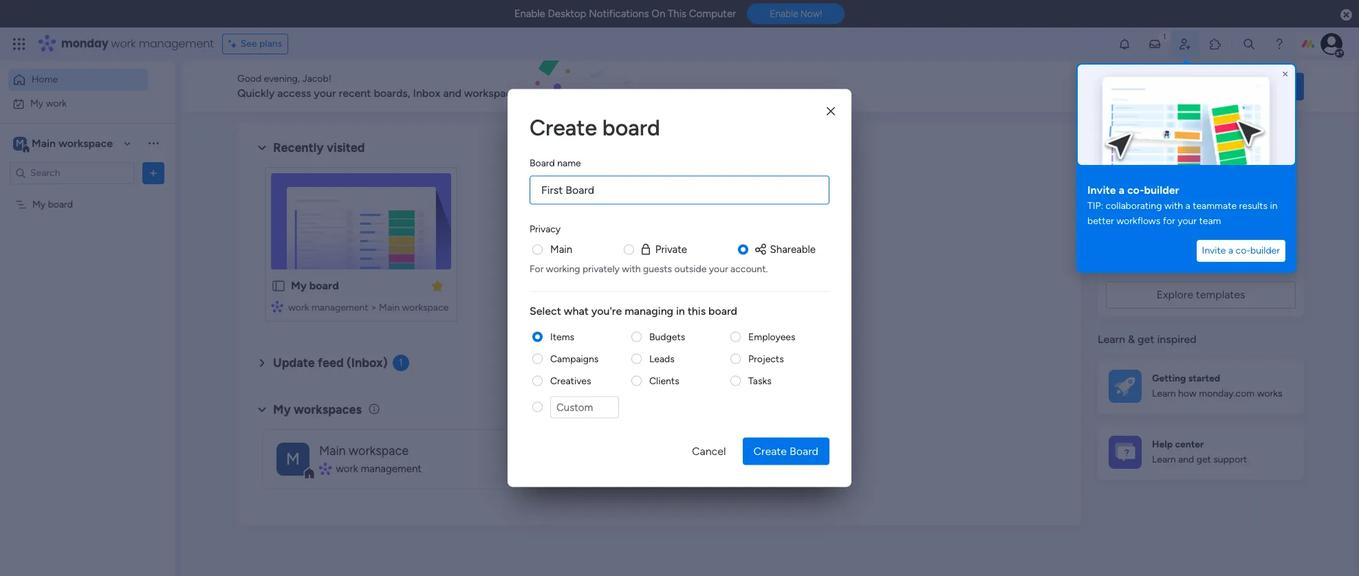Task type: describe. For each thing, give the bounding box(es) containing it.
notifications
[[589, 8, 649, 20]]

support
[[1214, 454, 1248, 466]]

main inside workspace selection element
[[32, 137, 56, 150]]

Search in workspace field
[[29, 165, 115, 181]]

help center learn and get support
[[1152, 439, 1248, 466]]

with inside boost your workflow in minutes with ready-made templates
[[1264, 242, 1286, 255]]

recently
[[273, 140, 324, 155]]

tip:
[[1088, 200, 1104, 212]]

component image
[[319, 463, 331, 475]]

>
[[371, 302, 377, 314]]

on
[[652, 8, 666, 20]]

my board list box
[[0, 190, 175, 402]]

and inside good evening, jacob! quickly access your recent boards, inbox and workspaces
[[443, 87, 462, 100]]

my work
[[30, 97, 67, 109]]

in inside invite a co-builder tip: collaborating with a teammate results in better workflows for your team
[[1271, 200, 1278, 212]]

your inside invite a co-builder tip: collaborating with a teammate results in better workflows for your team
[[1178, 215, 1197, 227]]

explore templates button
[[1106, 281, 1296, 309]]

0 vertical spatial learn
[[1098, 333, 1126, 346]]

notifications image
[[1118, 37, 1132, 51]]

tasks
[[749, 375, 772, 387]]

my board inside my board list box
[[32, 199, 73, 210]]

quickly
[[237, 87, 275, 100]]

inspired
[[1158, 333, 1197, 346]]

main workspace inside workspace selection element
[[32, 137, 113, 150]]

and inside help center learn and get support
[[1179, 454, 1195, 466]]

management for work management
[[361, 463, 422, 475]]

1
[[399, 357, 403, 369]]

projects
[[749, 353, 784, 365]]

evening,
[[264, 73, 300, 85]]

1 horizontal spatial a
[[1186, 200, 1191, 212]]

get inside help center learn and get support
[[1197, 454, 1212, 466]]

builder for invite a co-builder
[[1251, 245, 1280, 257]]

cancel button
[[681, 438, 737, 465]]

learn for getting
[[1152, 388, 1176, 400]]

my work button
[[8, 93, 148, 115]]

computer
[[689, 8, 736, 20]]

name
[[557, 157, 581, 169]]

templates inside explore templates button
[[1196, 288, 1246, 301]]

monday work management
[[61, 36, 214, 52]]

getting started element
[[1098, 359, 1305, 414]]

enable now! button
[[747, 4, 845, 24]]

main button
[[550, 242, 573, 257]]

select product image
[[12, 37, 26, 51]]

update
[[273, 356, 315, 371]]

workspace selection element
[[13, 135, 115, 153]]

monday
[[61, 36, 108, 52]]

help image
[[1273, 37, 1287, 51]]

boost
[[1106, 242, 1135, 255]]

plans
[[259, 38, 282, 50]]

Board name field
[[530, 176, 830, 205]]

create board button
[[743, 438, 830, 465]]

board inside heading
[[530, 157, 555, 169]]

my right close my workspaces icon at the left
[[273, 402, 291, 417]]

for
[[530, 263, 544, 275]]

employees
[[749, 331, 796, 343]]

inbox
[[413, 87, 441, 100]]

1 vertical spatial workspaces
[[294, 402, 362, 417]]

1 vertical spatial workspace
[[402, 302, 449, 314]]

see plans button
[[222, 34, 288, 54]]

enable now!
[[770, 8, 822, 19]]

collaborating
[[1106, 200, 1162, 212]]

see plans
[[241, 38, 282, 50]]

close image
[[827, 106, 835, 116]]

create board heading
[[530, 111, 830, 144]]

main right >
[[379, 302, 400, 314]]

board inside list box
[[48, 199, 73, 210]]

in inside heading
[[676, 304, 685, 317]]

desktop
[[548, 8, 587, 20]]

my right the public board icon
[[291, 279, 307, 292]]

invite for invite a co-builder tip: collaborating with a teammate results in better workflows for your team
[[1088, 184, 1117, 197]]

see
[[241, 38, 257, 50]]

your inside boost your workflow in minutes with ready-made templates
[[1138, 242, 1160, 255]]

made
[[1139, 258, 1166, 271]]

privately
[[583, 263, 620, 275]]

1 horizontal spatial workspace image
[[277, 443, 310, 476]]

my inside list box
[[32, 199, 46, 210]]

managing
[[625, 304, 674, 317]]

work management
[[336, 463, 422, 475]]

budgets
[[650, 331, 685, 343]]

templates image image
[[1111, 134, 1292, 229]]

invite for invite a co-builder
[[1202, 245, 1226, 257]]

help
[[1152, 439, 1173, 451]]

visited
[[327, 140, 365, 155]]

select
[[530, 304, 561, 317]]

minutes
[[1222, 242, 1261, 255]]

board name
[[530, 157, 581, 169]]

team
[[1200, 215, 1222, 227]]

with inside "privacy" element
[[622, 263, 641, 275]]

teammate
[[1193, 200, 1237, 212]]

m for the right workspace icon
[[286, 449, 300, 469]]

outside
[[675, 263, 707, 275]]

for working privately with guests outside your account.
[[530, 263, 768, 275]]

recent
[[339, 87, 371, 100]]

center
[[1175, 439, 1204, 451]]

update feed (inbox)
[[273, 356, 388, 371]]

create for create board
[[754, 445, 787, 458]]

feed
[[318, 356, 344, 371]]

work management > main workspace
[[288, 302, 449, 314]]

jacob simon image
[[1321, 33, 1343, 55]]

create board
[[530, 115, 660, 141]]

inbox image
[[1148, 37, 1162, 51]]

1 horizontal spatial main workspace
[[319, 444, 409, 459]]

guests
[[643, 263, 672, 275]]

close my workspaces image
[[254, 402, 270, 418]]

search
[[1259, 79, 1294, 93]]

m for the top workspace icon
[[16, 137, 24, 149]]

learn & get inspired
[[1098, 333, 1197, 346]]

my workspaces
[[273, 402, 362, 417]]

create board
[[754, 445, 819, 458]]

work right component icon
[[336, 463, 358, 475]]

jacob!
[[302, 73, 332, 85]]

board inside "button"
[[790, 445, 819, 458]]

working
[[546, 263, 580, 275]]

good evening, jacob! quickly access your recent boards, inbox and workspaces
[[237, 73, 523, 100]]

feedback
[[1149, 80, 1192, 92]]

my inside button
[[30, 97, 43, 109]]

you're
[[592, 304, 622, 317]]

open update feed (inbox) image
[[254, 355, 270, 372]]

home
[[32, 74, 58, 85]]



Task type: vqa. For each thing, say whether or not it's contained in the screenshot.
option
yes



Task type: locate. For each thing, give the bounding box(es) containing it.
shareable button
[[754, 242, 816, 257]]

management
[[139, 36, 214, 52], [312, 302, 368, 314], [361, 463, 422, 475]]

builder down results at top right
[[1251, 245, 1280, 257]]

templates
[[1169, 258, 1218, 271], [1196, 288, 1246, 301]]

1 horizontal spatial with
[[1165, 200, 1184, 212]]

workspace image
[[13, 136, 27, 151], [277, 443, 310, 476]]

create right cancel at right bottom
[[754, 445, 787, 458]]

this
[[668, 8, 687, 20]]

builder up the for
[[1145, 184, 1180, 197]]

management for work management > main workspace
[[312, 302, 368, 314]]

learn left & at bottom right
[[1098, 333, 1126, 346]]

your down the jacob!
[[314, 87, 336, 100]]

0 horizontal spatial get
[[1138, 333, 1155, 346]]

enable for enable now!
[[770, 8, 798, 19]]

1 horizontal spatial board
[[790, 445, 819, 458]]

1 vertical spatial and
[[1179, 454, 1195, 466]]

work right monday
[[111, 36, 136, 52]]

0 horizontal spatial with
[[622, 263, 641, 275]]

your
[[314, 87, 336, 100], [1178, 215, 1197, 227], [1138, 242, 1160, 255], [709, 263, 728, 275]]

1 vertical spatial in
[[1210, 242, 1219, 255]]

learn for help
[[1152, 454, 1176, 466]]

invite inside button
[[1202, 245, 1226, 257]]

builder
[[1145, 184, 1180, 197], [1251, 245, 1280, 257]]

campaigns
[[550, 353, 599, 365]]

boards,
[[374, 87, 410, 100]]

1 vertical spatial m
[[286, 449, 300, 469]]

co- inside button
[[1236, 245, 1251, 257]]

a for invite a co-builder tip: collaborating with a teammate results in better workflows for your team
[[1119, 184, 1125, 197]]

workspace up work management
[[349, 444, 409, 459]]

0 horizontal spatial my board
[[32, 199, 73, 210]]

1 vertical spatial a
[[1186, 200, 1191, 212]]

learn down 'help'
[[1152, 454, 1176, 466]]

1 vertical spatial board
[[790, 445, 819, 458]]

and down center
[[1179, 454, 1195, 466]]

templates right explore
[[1196, 288, 1246, 301]]

workspaces inside good evening, jacob! quickly access your recent boards, inbox and workspaces
[[464, 87, 523, 100]]

1 image
[[1159, 28, 1171, 44]]

enable left desktop
[[514, 8, 545, 20]]

v2 user feedback image
[[1109, 79, 1120, 94]]

main workspace up work management
[[319, 444, 409, 459]]

component image
[[271, 300, 283, 313]]

1 horizontal spatial in
[[1210, 242, 1219, 255]]

m inside workspace selection element
[[16, 137, 24, 149]]

workspaces
[[464, 87, 523, 100], [294, 402, 362, 417]]

v2 bolt switch image
[[1217, 79, 1225, 94]]

0 vertical spatial and
[[443, 87, 462, 100]]

1 vertical spatial management
[[312, 302, 368, 314]]

your inside "privacy" element
[[709, 263, 728, 275]]

quick search button
[[1206, 73, 1305, 100]]

1 vertical spatial invite
[[1202, 245, 1226, 257]]

invite a co-builder heading
[[1088, 182, 1286, 199]]

0 vertical spatial templates
[[1169, 258, 1218, 271]]

0 vertical spatial m
[[16, 137, 24, 149]]

co- for invite a co-builder
[[1236, 245, 1251, 257]]

your up made
[[1138, 242, 1160, 255]]

create for create board
[[530, 115, 597, 141]]

0 vertical spatial create
[[530, 115, 597, 141]]

work down home
[[46, 97, 67, 109]]

1 horizontal spatial invite
[[1202, 245, 1226, 257]]

2 vertical spatial a
[[1229, 245, 1234, 257]]

builder for invite a co-builder tip: collaborating with a teammate results in better workflows for your team
[[1145, 184, 1180, 197]]

0 vertical spatial board
[[530, 157, 555, 169]]

0 horizontal spatial enable
[[514, 8, 545, 20]]

cancel
[[692, 445, 726, 458]]

main up component icon
[[319, 444, 346, 459]]

how
[[1179, 388, 1197, 400]]

ready-
[[1106, 258, 1139, 271]]

close recently visited image
[[254, 140, 270, 156]]

a
[[1119, 184, 1125, 197], [1186, 200, 1191, 212], [1229, 245, 1234, 257]]

in right results at top right
[[1271, 200, 1278, 212]]

create inside "button"
[[754, 445, 787, 458]]

board name heading
[[530, 156, 581, 170]]

my board down search in workspace field
[[32, 199, 73, 210]]

1 vertical spatial with
[[1264, 242, 1286, 255]]

clients
[[650, 375, 680, 387]]

1 horizontal spatial builder
[[1251, 245, 1280, 257]]

my
[[30, 97, 43, 109], [32, 199, 46, 210], [291, 279, 307, 292], [273, 402, 291, 417]]

co- up collaborating
[[1128, 184, 1145, 197]]

a for invite a co-builder
[[1229, 245, 1234, 257]]

boost your workflow in minutes with ready-made templates
[[1106, 242, 1286, 271]]

your inside good evening, jacob! quickly access your recent boards, inbox and workspaces
[[314, 87, 336, 100]]

monday.com
[[1199, 388, 1255, 400]]

0 vertical spatial my board
[[32, 199, 73, 210]]

0 horizontal spatial a
[[1119, 184, 1125, 197]]

option
[[0, 192, 175, 195]]

1 vertical spatial workspace image
[[277, 443, 310, 476]]

2 vertical spatial with
[[622, 263, 641, 275]]

0 horizontal spatial main workspace
[[32, 137, 113, 150]]

remove from favorites image
[[431, 279, 444, 293]]

this
[[688, 304, 706, 317]]

2 vertical spatial workspace
[[349, 444, 409, 459]]

workspace up search in workspace field
[[58, 137, 113, 150]]

in left this
[[676, 304, 685, 317]]

1 vertical spatial learn
[[1152, 388, 1176, 400]]

with up the for
[[1165, 200, 1184, 212]]

0 vertical spatial a
[[1119, 184, 1125, 197]]

main workspace up search in workspace field
[[32, 137, 113, 150]]

learn
[[1098, 333, 1126, 346], [1152, 388, 1176, 400], [1152, 454, 1176, 466]]

private
[[656, 243, 687, 256]]

get
[[1138, 333, 1155, 346], [1197, 454, 1212, 466]]

(inbox)
[[347, 356, 388, 371]]

create inside heading
[[530, 115, 597, 141]]

in left minutes
[[1210, 242, 1219, 255]]

in
[[1271, 200, 1278, 212], [1210, 242, 1219, 255], [676, 304, 685, 317]]

invite inside invite a co-builder tip: collaborating with a teammate results in better workflows for your team
[[1088, 184, 1117, 197]]

public board image
[[271, 279, 286, 294]]

invite your team's illustration image
[[1077, 63, 1297, 167]]

0 horizontal spatial invite
[[1088, 184, 1117, 197]]

shareable
[[770, 243, 816, 256]]

0 horizontal spatial workspaces
[[294, 402, 362, 417]]

apps image
[[1209, 37, 1223, 51]]

workflows
[[1117, 215, 1161, 227]]

get right & at bottom right
[[1138, 333, 1155, 346]]

select what you're managing in this board
[[530, 304, 738, 317]]

results
[[1240, 200, 1268, 212]]

board
[[603, 115, 660, 141], [48, 199, 73, 210], [309, 279, 339, 292], [709, 304, 738, 317]]

0 vertical spatial builder
[[1145, 184, 1180, 197]]

work right component image
[[288, 302, 309, 314]]

in inside boost your workflow in minutes with ready-made templates
[[1210, 242, 1219, 255]]

co- down results at top right
[[1236, 245, 1251, 257]]

works
[[1257, 388, 1283, 400]]

learn inside help center learn and get support
[[1152, 454, 1176, 466]]

main
[[32, 137, 56, 150], [550, 243, 573, 256], [379, 302, 400, 314], [319, 444, 346, 459]]

2 vertical spatial in
[[676, 304, 685, 317]]

1 vertical spatial my board
[[291, 279, 339, 292]]

builder inside invite a co-builder button
[[1251, 245, 1280, 257]]

select what you're managing in this board heading
[[530, 303, 830, 319]]

0 vertical spatial co-
[[1128, 184, 1145, 197]]

0 vertical spatial management
[[139, 36, 214, 52]]

a inside button
[[1229, 245, 1234, 257]]

with right minutes
[[1264, 242, 1286, 255]]

templates down workflow
[[1169, 258, 1218, 271]]

1 vertical spatial co-
[[1236, 245, 1251, 257]]

2 vertical spatial management
[[361, 463, 422, 475]]

1 horizontal spatial get
[[1197, 454, 1212, 466]]

good
[[237, 73, 262, 85]]

creatives
[[550, 375, 591, 387]]

0 horizontal spatial create
[[530, 115, 597, 141]]

leads
[[650, 353, 675, 365]]

0 vertical spatial get
[[1138, 333, 1155, 346]]

give
[[1125, 80, 1146, 92]]

what
[[564, 304, 589, 317]]

main down my work
[[32, 137, 56, 150]]

board
[[530, 157, 555, 169], [790, 445, 819, 458]]

explore templates
[[1157, 288, 1246, 301]]

0 horizontal spatial builder
[[1145, 184, 1180, 197]]

0 horizontal spatial in
[[676, 304, 685, 317]]

0 vertical spatial in
[[1271, 200, 1278, 212]]

builder inside invite a co-builder tip: collaborating with a teammate results in better workflows for your team
[[1145, 184, 1180, 197]]

1 horizontal spatial enable
[[770, 8, 798, 19]]

your right the for
[[1178, 215, 1197, 227]]

main workspace
[[32, 137, 113, 150], [319, 444, 409, 459]]

1 horizontal spatial m
[[286, 449, 300, 469]]

0 horizontal spatial workspace image
[[13, 136, 27, 151]]

2 horizontal spatial with
[[1264, 242, 1286, 255]]

1 horizontal spatial and
[[1179, 454, 1195, 466]]

0 vertical spatial workspace image
[[13, 136, 27, 151]]

better
[[1088, 215, 1114, 227]]

dapulse close image
[[1341, 8, 1353, 22]]

enable inside 'button'
[[770, 8, 798, 19]]

1 horizontal spatial workspaces
[[464, 87, 523, 100]]

workspace down remove from favorites image
[[402, 302, 449, 314]]

learn inside the getting started learn how monday.com works
[[1152, 388, 1176, 400]]

2 horizontal spatial a
[[1229, 245, 1234, 257]]

my down search in workspace field
[[32, 199, 46, 210]]

co- inside invite a co-builder tip: collaborating with a teammate results in better workflows for your team
[[1128, 184, 1145, 197]]

0 vertical spatial with
[[1165, 200, 1184, 212]]

1 vertical spatial create
[[754, 445, 787, 458]]

1 horizontal spatial co-
[[1236, 245, 1251, 257]]

0 vertical spatial workspace
[[58, 137, 113, 150]]

Custom field
[[550, 396, 619, 419]]

access
[[277, 87, 311, 100]]

&
[[1128, 333, 1135, 346]]

2 horizontal spatial in
[[1271, 200, 1278, 212]]

enable left now!
[[770, 8, 798, 19]]

get down center
[[1197, 454, 1212, 466]]

explore
[[1157, 288, 1194, 301]]

privacy element
[[530, 242, 830, 275]]

2 vertical spatial learn
[[1152, 454, 1176, 466]]

1 horizontal spatial my board
[[291, 279, 339, 292]]

work inside my work button
[[46, 97, 67, 109]]

1 vertical spatial main workspace
[[319, 444, 409, 459]]

and right inbox on the top left
[[443, 87, 462, 100]]

with left guests
[[622, 263, 641, 275]]

getting started learn how monday.com works
[[1152, 373, 1283, 400]]

invite members image
[[1179, 37, 1192, 51]]

templates inside boost your workflow in minutes with ready-made templates
[[1169, 258, 1218, 271]]

0 vertical spatial invite
[[1088, 184, 1117, 197]]

with
[[1165, 200, 1184, 212], [1264, 242, 1286, 255], [622, 263, 641, 275]]

co- for invite a co-builder tip: collaborating with a teammate results in better workflows for your team
[[1128, 184, 1145, 197]]

main inside "privacy" element
[[550, 243, 573, 256]]

getting
[[1152, 373, 1187, 384]]

enable for enable desktop notifications on this computer
[[514, 8, 545, 20]]

1 vertical spatial get
[[1197, 454, 1212, 466]]

1 vertical spatial builder
[[1251, 245, 1280, 257]]

1 horizontal spatial create
[[754, 445, 787, 458]]

items
[[550, 331, 575, 343]]

1 vertical spatial templates
[[1196, 288, 1246, 301]]

quick search
[[1228, 79, 1294, 93]]

search everything image
[[1243, 37, 1256, 51]]

help center element
[[1098, 425, 1305, 480]]

0 horizontal spatial board
[[530, 157, 555, 169]]

workspaces right inbox on the top left
[[464, 87, 523, 100]]

workflow
[[1162, 242, 1208, 255]]

with inside invite a co-builder tip: collaborating with a teammate results in better workflows for your team
[[1165, 200, 1184, 212]]

workspaces down update feed (inbox)
[[294, 402, 362, 417]]

close image
[[1280, 69, 1291, 80]]

invite a co-builder button
[[1197, 240, 1286, 262]]

enable
[[514, 8, 545, 20], [770, 8, 798, 19]]

my down home
[[30, 97, 43, 109]]

your right outside
[[709, 263, 728, 275]]

privacy heading
[[530, 222, 561, 236]]

and
[[443, 87, 462, 100], [1179, 454, 1195, 466]]

learn down the getting
[[1152, 388, 1176, 400]]

quick
[[1228, 79, 1257, 93]]

create up name
[[530, 115, 597, 141]]

enable desktop notifications on this computer
[[514, 8, 736, 20]]

for
[[1163, 215, 1176, 227]]

home button
[[8, 69, 148, 91]]

0 horizontal spatial co-
[[1128, 184, 1145, 197]]

select what you're managing in this board option group
[[530, 330, 830, 427]]

privacy
[[530, 223, 561, 235]]

my board right the public board icon
[[291, 279, 339, 292]]

main up working
[[550, 243, 573, 256]]

0 vertical spatial main workspace
[[32, 137, 113, 150]]

0 horizontal spatial m
[[16, 137, 24, 149]]

0 vertical spatial workspaces
[[464, 87, 523, 100]]

invite a co-builder tip: collaborating with a teammate results in better workflows for your team
[[1088, 184, 1281, 227]]

0 horizontal spatial and
[[443, 87, 462, 100]]



